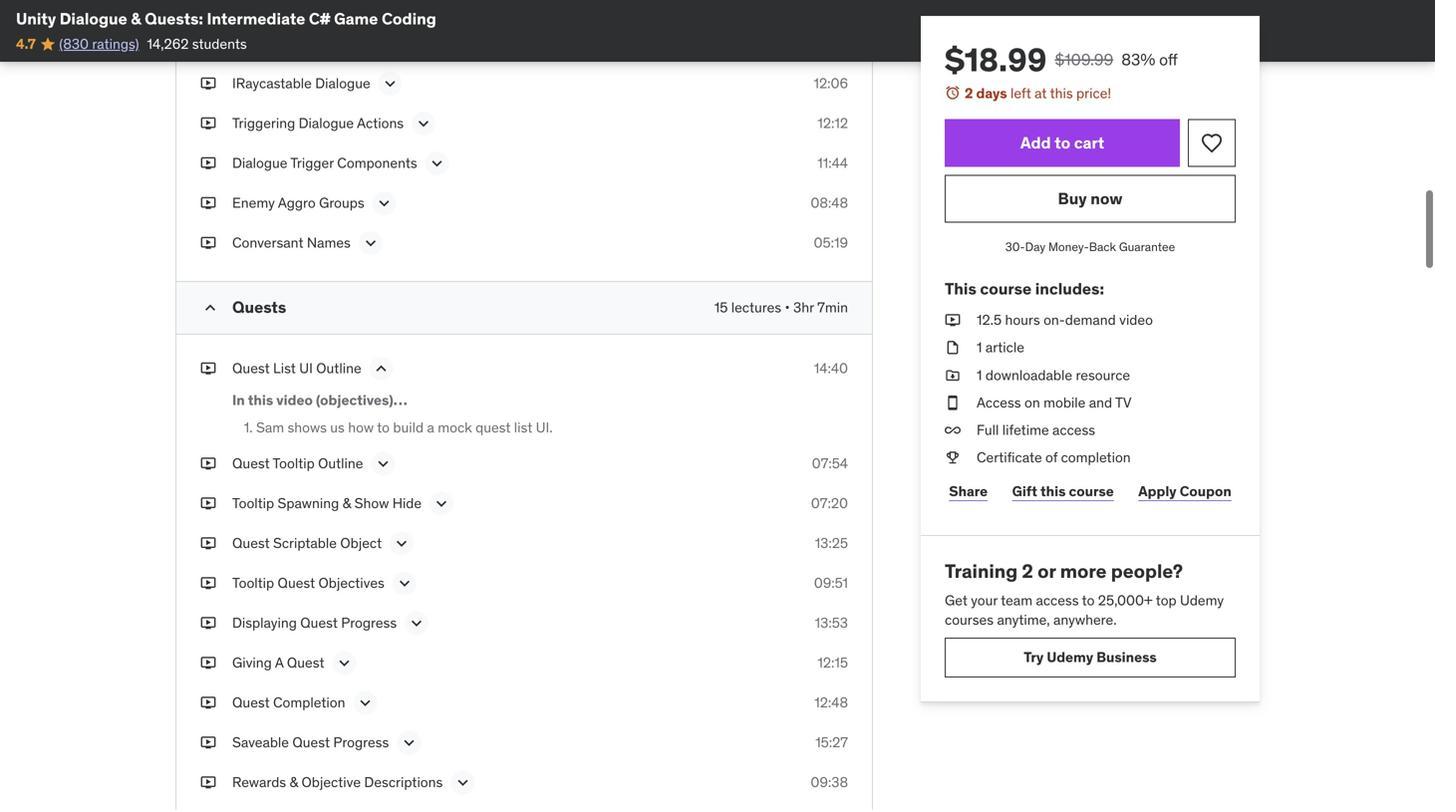 Task type: describe. For each thing, give the bounding box(es) containing it.
tooltip quest objectives
[[232, 574, 385, 592]]

saveable
[[232, 734, 289, 752]]

try udemy business link
[[945, 638, 1236, 678]]

your
[[971, 592, 998, 610]]

quest down tooltip quest objectives
[[300, 614, 338, 632]]

alarm image
[[945, 85, 961, 101]]

quests:
[[145, 8, 203, 29]]

30-day money-back guarantee
[[1006, 239, 1176, 255]]

quest up 'completion'
[[287, 654, 325, 672]]

people?
[[1112, 560, 1184, 583]]

certificate of completion
[[977, 449, 1131, 467]]

0 vertical spatial this
[[1051, 84, 1074, 102]]

demand
[[1066, 311, 1117, 329]]

quest down giving
[[232, 694, 270, 712]]

a for quitting
[[286, 34, 295, 52]]

12:15
[[818, 654, 849, 672]]

ui.
[[536, 419, 553, 437]]

0 vertical spatial tooltip
[[273, 454, 315, 472]]

displaying quest progress
[[232, 614, 397, 632]]

access
[[977, 394, 1022, 412]]

tooltip for spawning
[[232, 494, 274, 512]]

anywhere.
[[1054, 611, 1117, 629]]

saveable quest progress
[[232, 734, 389, 752]]

back
[[1090, 239, 1117, 255]]

or
[[1038, 560, 1056, 583]]

show lecture description image for quest tooltip outline
[[373, 454, 393, 474]]

full lifetime access
[[977, 421, 1096, 439]]

quest down sam
[[232, 454, 270, 472]]

show lecture description image for rewards & objective descriptions
[[453, 773, 473, 793]]

tv
[[1116, 394, 1132, 412]]

show lecture description image for tooltip spawning & show hide
[[432, 494, 452, 514]]

cart
[[1075, 133, 1105, 153]]

quest left scriptable at the bottom left
[[232, 534, 270, 552]]

quest down scriptable at the bottom left
[[278, 574, 315, 592]]

show lecture description image for triggering dialogue actions
[[414, 114, 434, 134]]

game
[[334, 8, 378, 29]]

dialogue down c#
[[298, 34, 353, 52]]

15 lectures • 3hr 7min
[[715, 299, 849, 317]]

video inside 'in this video (objectives)… sam shows us how to build a mock quest list ui.'
[[276, 391, 313, 409]]

14,262 students
[[147, 35, 247, 53]]

off
[[1160, 49, 1179, 70]]

83%
[[1122, 49, 1156, 70]]

buy
[[1058, 188, 1088, 209]]

object
[[340, 534, 382, 552]]

& for show
[[343, 494, 351, 512]]

ui
[[299, 360, 313, 377]]

show lecture description image for quest scriptable object
[[392, 534, 412, 554]]

day
[[1026, 239, 1046, 255]]

quest tooltip outline
[[232, 454, 363, 472]]

certificate
[[977, 449, 1043, 467]]

gift this course
[[1013, 482, 1115, 500]]

quitting a dialogue
[[232, 34, 353, 52]]

1 vertical spatial outline
[[318, 454, 363, 472]]

$109.99
[[1055, 49, 1114, 70]]

11:44
[[818, 154, 849, 172]]

dialogue trigger components
[[232, 154, 418, 172]]

buy now button
[[945, 175, 1236, 223]]

09:38
[[811, 774, 849, 791]]

a for giving
[[275, 654, 284, 672]]

show lecture description image for displaying quest progress
[[407, 613, 427, 633]]

us
[[330, 419, 345, 437]]

now
[[1091, 188, 1123, 209]]

tooltip spawning & show hide
[[232, 494, 422, 512]]

show lecture description image for dialogue trigger components
[[427, 154, 447, 174]]

how
[[348, 419, 374, 437]]

14:40
[[814, 360, 849, 377]]

(objectives)…
[[316, 391, 408, 409]]

completion
[[1062, 449, 1131, 467]]

12.5
[[977, 311, 1002, 329]]

of
[[1046, 449, 1058, 467]]

0 horizontal spatial udemy
[[1047, 649, 1094, 667]]

mock
[[438, 419, 472, 437]]

15
[[715, 299, 728, 317]]

05:19
[[814, 234, 849, 252]]

show lecture description image for tooltip quest objectives
[[395, 574, 415, 594]]

07:20
[[811, 494, 849, 512]]

show lecture description image for quest completion
[[355, 693, 375, 713]]

in this video (objectives)… sam shows us how to build a mock quest list ui.
[[232, 391, 553, 437]]

quest down 'completion'
[[293, 734, 330, 752]]

students
[[192, 35, 247, 53]]

small image
[[200, 298, 220, 318]]

sam
[[256, 419, 284, 437]]

tooltip for quest
[[232, 574, 274, 592]]

progress for displaying quest progress
[[341, 614, 397, 632]]

to inside training 2 or more people? get your team access to 25,000+ top udemy courses anytime, anywhere.
[[1083, 592, 1095, 610]]

coding
[[382, 8, 437, 29]]

descriptions
[[364, 774, 443, 791]]

shows
[[288, 419, 327, 437]]

iraycastable
[[232, 74, 312, 92]]

list
[[273, 360, 296, 377]]

show
[[355, 494, 389, 512]]

iraycastable dialogue
[[232, 74, 371, 92]]

xsmall image for giving a quest
[[200, 653, 216, 673]]

c#
[[309, 8, 331, 29]]

4.7
[[16, 35, 36, 53]]

scriptable
[[273, 534, 337, 552]]

30-
[[1006, 239, 1026, 255]]

money-
[[1049, 239, 1090, 255]]



Task type: vqa. For each thing, say whether or not it's contained in the screenshot.


Task type: locate. For each thing, give the bounding box(es) containing it.
objectives
[[319, 574, 385, 592]]

a right giving
[[275, 654, 284, 672]]

show lecture description image right actions
[[414, 114, 434, 134]]

this inside 'in this video (objectives)… sam shows us how to build a mock quest list ui.'
[[248, 391, 273, 409]]

xsmall image
[[200, 0, 216, 14], [200, 34, 216, 54], [200, 74, 216, 93], [200, 114, 216, 133], [200, 154, 216, 173], [200, 233, 216, 253], [945, 311, 961, 330], [945, 338, 961, 358], [200, 359, 216, 379], [945, 366, 961, 385], [945, 448, 961, 468], [200, 494, 216, 513], [200, 534, 216, 553], [200, 693, 216, 713], [200, 733, 216, 753], [200, 773, 216, 793]]

lectures
[[732, 299, 782, 317]]

& right rewards
[[290, 774, 298, 791]]

09:51
[[814, 574, 849, 592]]

apply coupon button
[[1135, 472, 1236, 512]]

quest left the list
[[232, 360, 270, 377]]

7min
[[818, 299, 849, 317]]

gift this course link
[[1009, 472, 1119, 512]]

a right quitting
[[286, 34, 295, 52]]

access on mobile and tv
[[977, 394, 1132, 412]]

12:48
[[815, 694, 849, 712]]

build
[[393, 419, 424, 437]]

tooltip left 'spawning'
[[232, 494, 274, 512]]

objective
[[302, 774, 361, 791]]

this for in this video (objectives)… sam shows us how to build a mock quest list ui.
[[248, 391, 273, 409]]

•
[[785, 299, 790, 317]]

hide
[[393, 494, 422, 512]]

udemy right try
[[1047, 649, 1094, 667]]

xsmall image
[[200, 194, 216, 213], [945, 393, 961, 413], [945, 421, 961, 440], [200, 454, 216, 473], [200, 574, 216, 593], [200, 613, 216, 633], [200, 653, 216, 673]]

0 horizontal spatial 2
[[965, 84, 974, 102]]

ratings)
[[92, 35, 139, 53]]

1 horizontal spatial udemy
[[1181, 592, 1225, 610]]

1 1 from the top
[[977, 339, 983, 357]]

0 vertical spatial course
[[981, 279, 1032, 299]]

try
[[1024, 649, 1044, 667]]

show lecture description image right descriptions
[[453, 773, 473, 793]]

outline down us at bottom
[[318, 454, 363, 472]]

enemy
[[232, 194, 275, 212]]

to right how
[[377, 419, 390, 437]]

xsmall image for displaying quest progress
[[200, 613, 216, 633]]

dialogue
[[60, 8, 127, 29], [298, 34, 353, 52], [315, 74, 371, 92], [299, 114, 354, 132], [232, 154, 288, 172]]

show lecture description image up show
[[373, 454, 393, 474]]

15:27
[[816, 734, 849, 752]]

share
[[950, 482, 988, 500]]

this right the gift
[[1041, 482, 1066, 500]]

this for gift this course
[[1041, 482, 1066, 500]]

show lecture description image right 'names'
[[361, 233, 381, 253]]

13:25
[[815, 534, 849, 552]]

hide lecture description image
[[372, 359, 392, 379]]

gift
[[1013, 482, 1038, 500]]

training
[[945, 560, 1018, 583]]

0 vertical spatial video
[[1120, 311, 1154, 329]]

0 vertical spatial 2
[[965, 84, 974, 102]]

(830 ratings)
[[59, 35, 139, 53]]

2 vertical spatial to
[[1083, 592, 1095, 610]]

2 left the or
[[1022, 560, 1034, 583]]

left
[[1011, 84, 1032, 102]]

outline right "ui"
[[316, 360, 362, 377]]

show lecture description image right hide
[[432, 494, 452, 514]]

access inside training 2 or more people? get your team access to 25,000+ top udemy courses anytime, anywhere.
[[1036, 592, 1079, 610]]

show lecture description image
[[381, 74, 400, 94], [427, 154, 447, 174], [407, 613, 427, 633], [335, 653, 354, 673], [355, 693, 375, 713], [399, 733, 419, 753]]

1 vertical spatial 1
[[977, 366, 983, 384]]

$18.99
[[945, 40, 1047, 80]]

and
[[1090, 394, 1113, 412]]

show lecture description image down the "components"
[[375, 194, 395, 213]]

show lecture description image for enemy aggro groups
[[375, 194, 395, 213]]

0 horizontal spatial &
[[131, 8, 141, 29]]

13:53
[[815, 614, 849, 632]]

1 left article
[[977, 339, 983, 357]]

2 horizontal spatial to
[[1083, 592, 1095, 610]]

2 vertical spatial &
[[290, 774, 298, 791]]

0 horizontal spatial video
[[276, 391, 313, 409]]

12:06
[[814, 74, 849, 92]]

unity
[[16, 8, 56, 29]]

xsmall image for tooltip quest objectives
[[200, 574, 216, 593]]

buy now
[[1058, 188, 1123, 209]]

1
[[977, 339, 983, 357], [977, 366, 983, 384]]

0 vertical spatial progress
[[341, 614, 397, 632]]

to inside button
[[1055, 133, 1071, 153]]

article
[[986, 339, 1025, 357]]

on-
[[1044, 311, 1066, 329]]

2 1 from the top
[[977, 366, 983, 384]]

1 vertical spatial udemy
[[1047, 649, 1094, 667]]

quest completion
[[232, 694, 345, 712]]

dialogue for unity
[[60, 8, 127, 29]]

tooltip down shows at the left bottom of the page
[[273, 454, 315, 472]]

udemy inside training 2 or more people? get your team access to 25,000+ top udemy courses anytime, anywhere.
[[1181, 592, 1225, 610]]

1 horizontal spatial video
[[1120, 311, 1154, 329]]

0 vertical spatial outline
[[316, 360, 362, 377]]

25,000+
[[1099, 592, 1153, 610]]

1 vertical spatial progress
[[333, 734, 389, 752]]

course down completion
[[1069, 482, 1115, 500]]

2
[[965, 84, 974, 102], [1022, 560, 1034, 583]]

to left "cart"
[[1055, 133, 1071, 153]]

try udemy business
[[1024, 649, 1157, 667]]

spawning
[[278, 494, 339, 512]]

this right in
[[248, 391, 273, 409]]

giving a quest
[[232, 654, 325, 672]]

0 vertical spatial &
[[131, 8, 141, 29]]

dialogue for iraycastable
[[315, 74, 371, 92]]

1 for 1 article
[[977, 339, 983, 357]]

1 vertical spatial course
[[1069, 482, 1115, 500]]

access down the or
[[1036, 592, 1079, 610]]

show lecture description image for iraycastable dialogue
[[381, 74, 400, 94]]

& for quests:
[[131, 8, 141, 29]]

1 for 1 downloadable resource
[[977, 366, 983, 384]]

udemy right top
[[1181, 592, 1225, 610]]

1 up access
[[977, 366, 983, 384]]

coupon
[[1180, 482, 1232, 500]]

0 vertical spatial access
[[1053, 421, 1096, 439]]

show lecture description image right objectives
[[395, 574, 415, 594]]

14,262
[[147, 35, 189, 53]]

1 horizontal spatial a
[[286, 34, 295, 52]]

video up shows at the left bottom of the page
[[276, 391, 313, 409]]

aggro
[[278, 194, 316, 212]]

xsmall image for enemy aggro groups
[[200, 194, 216, 213]]

courses
[[945, 611, 994, 629]]

triggering
[[232, 114, 295, 132]]

rewards
[[232, 774, 286, 791]]

1 vertical spatial a
[[275, 654, 284, 672]]

0 horizontal spatial to
[[377, 419, 390, 437]]

progress down objectives
[[341, 614, 397, 632]]

completion
[[273, 694, 345, 712]]

1 vertical spatial tooltip
[[232, 494, 274, 512]]

show lecture description image down hide
[[392, 534, 412, 554]]

progress up rewards & objective descriptions
[[333, 734, 389, 752]]

video right demand
[[1120, 311, 1154, 329]]

& left show
[[343, 494, 351, 512]]

show lecture description image
[[414, 114, 434, 134], [375, 194, 395, 213], [361, 233, 381, 253], [373, 454, 393, 474], [432, 494, 452, 514], [392, 534, 412, 554], [395, 574, 415, 594], [453, 773, 473, 793]]

dialogue up dialogue trigger components
[[299, 114, 354, 132]]

12:12
[[818, 114, 849, 132]]

quest list ui outline
[[232, 360, 362, 377]]

triggering dialogue actions
[[232, 114, 404, 132]]

07:54
[[812, 454, 849, 472]]

0 horizontal spatial a
[[275, 654, 284, 672]]

1 vertical spatial to
[[377, 419, 390, 437]]

dialogue for triggering
[[299, 114, 354, 132]]

1 vertical spatial this
[[248, 391, 273, 409]]

(830
[[59, 35, 89, 53]]

tooltip up displaying
[[232, 574, 274, 592]]

2 inside training 2 or more people? get your team access to 25,000+ top udemy courses anytime, anywhere.
[[1022, 560, 1034, 583]]

&
[[131, 8, 141, 29], [343, 494, 351, 512], [290, 774, 298, 791]]

mobile
[[1044, 394, 1086, 412]]

1 horizontal spatial course
[[1069, 482, 1115, 500]]

to inside 'in this video (objectives)… sam shows us how to build a mock quest list ui.'
[[377, 419, 390, 437]]

1 horizontal spatial to
[[1055, 133, 1071, 153]]

groups
[[319, 194, 365, 212]]

resource
[[1076, 366, 1131, 384]]

1 downloadable resource
[[977, 366, 1131, 384]]

$18.99 $109.99 83% off
[[945, 40, 1179, 80]]

xsmall image for quest tooltip outline
[[200, 454, 216, 473]]

show lecture description image for giving a quest
[[335, 653, 354, 673]]

dialogue down 'triggering'
[[232, 154, 288, 172]]

in
[[232, 391, 245, 409]]

course up 12.5
[[981, 279, 1032, 299]]

1 horizontal spatial &
[[290, 774, 298, 791]]

2 right alarm 'image'
[[965, 84, 974, 102]]

08:48
[[811, 194, 849, 212]]

includes:
[[1036, 279, 1105, 299]]

days
[[977, 84, 1008, 102]]

dialogue up triggering dialogue actions
[[315, 74, 371, 92]]

team
[[1001, 592, 1033, 610]]

giving
[[232, 654, 272, 672]]

top
[[1156, 592, 1177, 610]]

business
[[1097, 649, 1157, 667]]

list
[[514, 419, 533, 437]]

wishlist image
[[1201, 131, 1224, 155]]

0 vertical spatial a
[[286, 34, 295, 52]]

0 horizontal spatial course
[[981, 279, 1032, 299]]

course
[[981, 279, 1032, 299], [1069, 482, 1115, 500]]

add
[[1021, 133, 1052, 153]]

1 vertical spatial &
[[343, 494, 351, 512]]

outline
[[316, 360, 362, 377], [318, 454, 363, 472]]

dialogue up (830 ratings)
[[60, 8, 127, 29]]

full
[[977, 421, 999, 439]]

2 vertical spatial this
[[1041, 482, 1066, 500]]

access down mobile
[[1053, 421, 1096, 439]]

show lecture description image for saveable quest progress
[[399, 733, 419, 753]]

0 vertical spatial udemy
[[1181, 592, 1225, 610]]

0 vertical spatial to
[[1055, 133, 1071, 153]]

1 vertical spatial video
[[276, 391, 313, 409]]

1 vertical spatial access
[[1036, 592, 1079, 610]]

lifetime
[[1003, 421, 1050, 439]]

to up anywhere.
[[1083, 592, 1095, 610]]

conversant names
[[232, 234, 351, 252]]

trigger
[[291, 154, 334, 172]]

show lecture description image for conversant names
[[361, 233, 381, 253]]

2 vertical spatial tooltip
[[232, 574, 274, 592]]

this right at
[[1051, 84, 1074, 102]]

more
[[1061, 560, 1107, 583]]

progress for saveable quest progress
[[333, 734, 389, 752]]

12.5 hours on-demand video
[[977, 311, 1154, 329]]

1 horizontal spatial 2
[[1022, 560, 1034, 583]]

0 vertical spatial 1
[[977, 339, 983, 357]]

2 horizontal spatial &
[[343, 494, 351, 512]]

& up ratings)
[[131, 8, 141, 29]]

1 vertical spatial 2
[[1022, 560, 1034, 583]]



